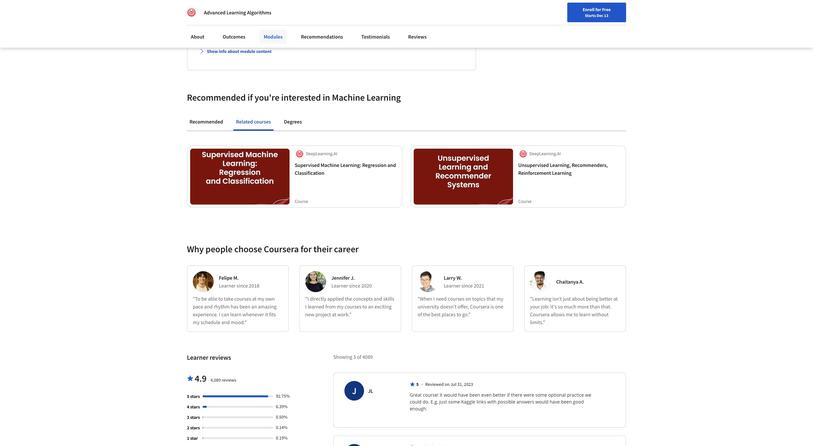 Task type: vqa. For each thing, say whether or not it's contained in the screenshot.


Task type: locate. For each thing, give the bounding box(es) containing it.
1 horizontal spatial if
[[507, 392, 510, 398]]

been up links
[[470, 392, 480, 398]]

0 vertical spatial some
[[535, 392, 547, 398]]

better inside "learning isn't just about being better at your job: it's so much more than that. coursera allows me to learn without limits."
[[599, 295, 613, 302]]

3 left quizzes
[[294, 33, 297, 39]]

you'll
[[422, 0, 434, 5]]

5
[[416, 381, 419, 387], [187, 393, 189, 399]]

1 horizontal spatial course
[[518, 198, 532, 204]]

0 horizontal spatial decision
[[249, 7, 268, 13]]

an up "whenever"
[[251, 303, 257, 310]]

reviewed on jul 31, 2023
[[425, 381, 473, 387]]

14
[[210, 33, 215, 39]]

1 vertical spatial have
[[550, 399, 560, 405]]

i down "i at the bottom left of page
[[305, 303, 307, 310]]

0 vertical spatial 1
[[335, 33, 338, 39]]

stars up 4 stars
[[190, 393, 200, 399]]

at right being
[[614, 295, 618, 302]]

0 vertical spatial more
[[532, 22, 542, 28]]

0 horizontal spatial more
[[532, 22, 542, 28]]

better up that.
[[599, 295, 613, 302]]

2 since from the left
[[349, 282, 360, 289]]

to left go." on the right
[[457, 311, 461, 318]]

learn inside "learning isn't just about being better at your job: it's so much more than that. coursera allows me to learn without limits."
[[579, 311, 591, 318]]

an down concepts
[[368, 303, 374, 310]]

i left can
[[219, 311, 220, 318]]

were
[[524, 392, 534, 398]]

being
[[586, 295, 598, 302]]

on inside the "when i need courses on topics that my university doesn't offer, coursera is one of the best places to go."
[[466, 295, 471, 302]]

learning,
[[550, 162, 571, 168]]

why
[[187, 243, 204, 255]]

0 horizontal spatial been
[[239, 303, 250, 310]]

learner down larry
[[444, 282, 461, 289]]

learner
[[219, 282, 236, 289], [331, 282, 348, 289], [444, 282, 461, 289], [187, 353, 208, 361]]

1 vertical spatial if
[[507, 392, 510, 398]]

and down used
[[335, 7, 344, 13]]

learner up 4.9
[[187, 353, 208, 361]]

0 horizontal spatial better
[[493, 392, 506, 398]]

1 horizontal spatial have
[[550, 399, 560, 405]]

learner down the jennifer
[[331, 282, 348, 289]]

stars
[[190, 393, 200, 399], [190, 404, 200, 410], [190, 414, 200, 420], [190, 425, 200, 431]]

have down optional
[[550, 399, 560, 405]]

1 vertical spatial been
[[470, 392, 480, 398]]

new
[[305, 311, 315, 318]]

since inside 'larry w. learner since 2021'
[[462, 282, 473, 289]]

0 horizontal spatial for
[[301, 243, 312, 255]]

"when
[[418, 295, 432, 302]]

3 stars
[[187, 414, 200, 420]]

if inside great course! it would have been even better if there were some optional practice we could do. e.g, just some kaggle links with possible answers would have been good enough.
[[507, 392, 510, 398]]

0 vertical spatial been
[[239, 303, 250, 310]]

recommenders,
[[572, 162, 608, 168]]

the inside the "when i need courses on topics that my university doesn't offer, coursera is one of the best places to go."
[[423, 311, 430, 318]]

1 horizontal spatial for
[[596, 7, 601, 12]]

1 vertical spatial just
[[439, 399, 447, 405]]

1 left star
[[187, 435, 189, 441]]

1 vertical spatial better
[[493, 392, 506, 398]]

about up much
[[572, 295, 585, 302]]

learn up advanced learning algorithms
[[236, 0, 247, 5]]

0 horizontal spatial have
[[458, 392, 468, 398]]

reviews up 4,089 reviews
[[210, 353, 231, 361]]

learn down has
[[230, 311, 241, 318]]

of inside this week, you'll learn about a practical and very commonly used learning algorithm the decision tree.  you'll also learn about variations of the decision tree, including random forests and boosted trees (xgboost).
[[236, 7, 240, 13]]

course
[[295, 198, 308, 204], [518, 198, 532, 204]]

some right were
[[535, 392, 547, 398]]

learner inside jennifer j. learner since 2020
[[331, 282, 348, 289]]

for left their
[[301, 243, 312, 255]]

course for supervised machine learning: regression and classification
[[295, 198, 308, 204]]

recommended inside button
[[190, 118, 223, 125]]

and right regression at the top
[[388, 162, 396, 168]]

since inside jennifer j. learner since 2020
[[349, 282, 360, 289]]

0 horizontal spatial learning
[[227, 9, 246, 16]]

we
[[585, 392, 591, 398]]

recommended if you're interested in machine learning
[[187, 91, 401, 103]]

i inside "to be able to take courses at my own pace and rhythm has been an amazing experience. i can learn whenever it fits my schedule and mood."
[[219, 311, 220, 318]]

been down 'practice'
[[561, 399, 572, 405]]

great
[[410, 392, 422, 398]]

1 horizontal spatial 5
[[416, 381, 419, 387]]

reviews right "4,089"
[[222, 377, 236, 383]]

machine left learning:
[[321, 162, 339, 168]]

the down university
[[423, 311, 430, 318]]

my up work."
[[337, 303, 344, 310]]

1 horizontal spatial just
[[563, 295, 571, 302]]

1 horizontal spatial more
[[578, 303, 589, 310]]

reviews
[[408, 33, 427, 40]]

and inside "i directly applied the concepts and skills i learned from my courses to an exciting new project at work."
[[374, 295, 382, 302]]

0 vertical spatial machine
[[332, 91, 365, 103]]

learn
[[520, 22, 531, 28]]

2 horizontal spatial since
[[462, 282, 473, 289]]

course down reinforcement
[[518, 198, 532, 204]]

better inside great course! it would have been even better if there were some optional practice we could do. e.g, just some kaggle links with possible answers would have been good enough.
[[493, 392, 506, 398]]

for up dec
[[596, 7, 601, 12]]

1 vertical spatial 5
[[187, 393, 189, 399]]

about down this
[[199, 7, 212, 13]]

3 down 4 on the left bottom
[[187, 414, 189, 420]]

content
[[256, 48, 272, 54]]

of left 4089
[[357, 354, 361, 360]]

1 for 1 programming assignment
[[335, 33, 338, 39]]

2 vertical spatial learning
[[552, 170, 572, 176]]

1 horizontal spatial would
[[535, 399, 549, 405]]

2 for 2 readings
[[251, 33, 254, 39]]

would right it
[[444, 392, 457, 398]]

about link
[[187, 29, 208, 44]]

0 vertical spatial have
[[458, 392, 468, 398]]

why people choose coursera for their career
[[187, 243, 359, 255]]

to
[[218, 295, 223, 302], [363, 303, 367, 310], [457, 311, 461, 318], [574, 311, 578, 318]]

more left than
[[578, 303, 589, 310]]

1 course from the left
[[295, 198, 308, 204]]

so
[[558, 303, 563, 310]]

5 up 4 on the left bottom
[[187, 393, 189, 399]]

3 quizzes
[[294, 33, 314, 39]]

1 vertical spatial for
[[301, 243, 312, 255]]

since for w.
[[462, 282, 473, 289]]

0 vertical spatial learning
[[227, 9, 246, 16]]

0 vertical spatial better
[[599, 295, 613, 302]]

my up one
[[497, 295, 503, 302]]

0 horizontal spatial 2
[[187, 425, 189, 431]]

2 left readings
[[251, 33, 254, 39]]

at down from
[[332, 311, 336, 318]]

to down concepts
[[363, 303, 367, 310]]

0 vertical spatial reviews
[[210, 353, 231, 361]]

2 horizontal spatial coursera
[[530, 311, 550, 318]]

of inside the "when i need courses on topics that my university doesn't offer, coursera is one of the best places to go."
[[418, 311, 422, 318]]

3 right showing
[[353, 354, 356, 360]]

of right 'variations'
[[236, 7, 240, 13]]

2 horizontal spatial learning
[[552, 170, 572, 176]]

courses up work."
[[345, 303, 361, 310]]

0 vertical spatial 5
[[416, 381, 419, 387]]

machine right in
[[332, 91, 365, 103]]

0 vertical spatial recommended
[[187, 91, 246, 103]]

4089
[[363, 354, 373, 360]]

since for j.
[[349, 282, 360, 289]]

deeplearning.ai image
[[187, 8, 196, 17]]

"to be able to take courses at my own pace and rhythm has been an amazing experience. i can learn whenever it fits my schedule and mood."
[[193, 295, 277, 325]]

of down university
[[418, 311, 422, 318]]

courses right related
[[254, 118, 271, 125]]

possible
[[498, 399, 515, 405]]

0 horizontal spatial would
[[444, 392, 457, 398]]

more right learn on the right top
[[532, 22, 542, 28]]

do.
[[423, 399, 430, 405]]

1 vertical spatial of
[[418, 311, 422, 318]]

1 vertical spatial would
[[535, 399, 549, 405]]

the right 'variations'
[[241, 7, 248, 13]]

coursera
[[264, 243, 299, 255], [470, 303, 490, 310], [530, 311, 550, 318]]

at inside "learning isn't just about being better at your job: it's so much more than that. coursera allows me to learn without limits."
[[614, 295, 618, 302]]

1 horizontal spatial coursera
[[470, 303, 490, 310]]

about left a
[[248, 0, 261, 5]]

i inside the "when i need courses on topics that my university doesn't offer, coursera is one of the best places to go."
[[433, 295, 435, 302]]

1 horizontal spatial 3
[[294, 33, 297, 39]]

links
[[477, 399, 486, 405]]

1 horizontal spatial at
[[332, 311, 336, 318]]

2 left ungraded
[[416, 33, 419, 39]]

learner for larry
[[444, 282, 461, 289]]

have up kaggle
[[458, 392, 468, 398]]

show
[[207, 48, 218, 54]]

1 vertical spatial 3
[[353, 354, 356, 360]]

0 horizontal spatial deeplearning.ai
[[306, 151, 337, 156]]

0 horizontal spatial if
[[248, 91, 253, 103]]

1 since from the left
[[237, 282, 248, 289]]

1 vertical spatial coursera
[[470, 303, 490, 310]]

since down j.
[[349, 282, 360, 289]]

been inside "to be able to take courses at my own pace and rhythm has been an amazing experience. i can learn whenever it fits my schedule and mood."
[[239, 303, 250, 310]]

1 vertical spatial on
[[445, 381, 450, 387]]

courses up has
[[234, 295, 251, 302]]

larry w. learner since 2021
[[444, 274, 484, 289]]

at for courses
[[252, 295, 257, 302]]

courses inside button
[[254, 118, 271, 125]]

0 vertical spatial on
[[466, 295, 471, 302]]

just up much
[[563, 295, 571, 302]]

learn down than
[[579, 311, 591, 318]]

"i
[[305, 295, 309, 302]]

modules
[[264, 33, 283, 40]]

5 for 5
[[416, 381, 419, 387]]

reviews
[[210, 353, 231, 361], [222, 377, 236, 383]]

if up possible
[[507, 392, 510, 398]]

allows
[[551, 311, 565, 318]]

0 vertical spatial coursera
[[264, 243, 299, 255]]

including
[[280, 7, 300, 13]]

2 readings
[[251, 33, 273, 39]]

recommendations
[[301, 33, 343, 40]]

decision left tree.
[[392, 0, 410, 5]]

for
[[596, 7, 601, 12], [301, 243, 312, 255]]

2 course from the left
[[518, 198, 532, 204]]

3 since from the left
[[462, 282, 473, 289]]

about right info
[[228, 48, 239, 54]]

courses up offer,
[[448, 295, 465, 302]]

1 deeplearning.ai from the left
[[306, 151, 337, 156]]

0 vertical spatial for
[[596, 7, 601, 12]]

learner reviews
[[187, 353, 231, 361]]

own
[[265, 295, 275, 302]]

2 horizontal spatial of
[[418, 311, 422, 318]]

1 horizontal spatial 1
[[335, 33, 338, 39]]

advanced learning algorithms
[[204, 9, 271, 16]]

1 horizontal spatial i
[[305, 303, 307, 310]]

1 vertical spatial recommended
[[190, 118, 223, 125]]

courses inside "to be able to take courses at my own pace and rhythm has been an amazing experience. i can learn whenever it fits my schedule and mood."
[[234, 295, 251, 302]]

to up rhythm
[[218, 295, 223, 302]]

1 programming assignment
[[335, 33, 395, 39]]

my inside "i directly applied the concepts and skills i learned from my courses to an exciting new project at work."
[[337, 303, 344, 310]]

showing
[[333, 354, 352, 360]]

0 vertical spatial of
[[236, 7, 240, 13]]

just down it
[[439, 399, 447, 405]]

better up possible
[[493, 392, 506, 398]]

learner for jennifer
[[331, 282, 348, 289]]

modules link
[[260, 29, 287, 44]]

i left need
[[433, 295, 435, 302]]

and up exciting
[[374, 295, 382, 302]]

at for better
[[614, 295, 618, 302]]

5 for 5 stars
[[187, 393, 189, 399]]

to inside "learning isn't just about being better at your job: it's so much more than that. coursera allows me to learn without limits."
[[574, 311, 578, 318]]

2 horizontal spatial 2
[[416, 33, 419, 39]]

since inside felipe m. learner since 2018
[[237, 282, 248, 289]]

2 an from the left
[[368, 303, 374, 310]]

1 horizontal spatial decision
[[392, 0, 410, 5]]

2 vertical spatial i
[[219, 311, 220, 318]]

deeplearning.ai up supervised
[[306, 151, 337, 156]]

an
[[251, 303, 257, 310], [368, 303, 374, 310]]

just inside great course! it would have been even better if there were some optional practice we could do. e.g, just some kaggle links with possible answers would have been good enough.
[[439, 399, 447, 405]]

without
[[592, 311, 609, 318]]

e.g,
[[431, 399, 438, 405]]

1 left programming
[[335, 33, 338, 39]]

1 horizontal spatial 2
[[251, 33, 254, 39]]

0 horizontal spatial i
[[219, 311, 220, 318]]

0 horizontal spatial an
[[251, 303, 257, 310]]

0 horizontal spatial coursera
[[264, 243, 299, 255]]

to inside the "when i need courses on topics that my university doesn't offer, coursera is one of the best places to go."
[[457, 311, 461, 318]]

2 stars from the top
[[190, 404, 200, 410]]

1 vertical spatial reviews
[[222, 377, 236, 383]]

would right "answers"
[[535, 399, 549, 405]]

on left jul at the right bottom of page
[[445, 381, 450, 387]]

it's
[[551, 303, 557, 310]]

learning
[[342, 0, 360, 5]]

at inside "to be able to take courses at my own pace and rhythm has been an amazing experience. i can learn whenever it fits my schedule and mood."
[[252, 295, 257, 302]]

5 up great
[[416, 381, 419, 387]]

related
[[236, 118, 253, 125]]

learner inside 'larry w. learner since 2021'
[[444, 282, 461, 289]]

1 stars from the top
[[190, 393, 200, 399]]

2 vertical spatial coursera
[[530, 311, 550, 318]]

learner down felipe
[[219, 282, 236, 289]]

2 up 1 star
[[187, 425, 189, 431]]

2 deeplearning.ai from the left
[[530, 151, 561, 156]]

0 vertical spatial i
[[433, 295, 435, 302]]

schedule
[[201, 319, 220, 325]]

if left you're
[[248, 91, 253, 103]]

advanced
[[204, 9, 226, 16]]

for inside 'enroll for free starts dec 13'
[[596, 7, 601, 12]]

2 vertical spatial been
[[561, 399, 572, 405]]

0 horizontal spatial course
[[295, 198, 308, 204]]

0 horizontal spatial just
[[439, 399, 447, 405]]

4 stars from the top
[[190, 425, 200, 431]]

deeplearning.ai up unsupervised
[[530, 151, 561, 156]]

2 vertical spatial of
[[357, 354, 361, 360]]

stars up star
[[190, 425, 200, 431]]

random
[[301, 7, 319, 13]]

about inside dropdown button
[[228, 48, 239, 54]]

0 horizontal spatial since
[[237, 282, 248, 289]]

2 stars
[[187, 425, 200, 431]]

since down w.
[[462, 282, 473, 289]]

(xgboost).
[[376, 7, 398, 13]]

1 vertical spatial more
[[578, 303, 589, 310]]

with
[[487, 399, 497, 405]]

course down classification
[[295, 198, 308, 204]]

1 horizontal spatial since
[[349, 282, 360, 289]]

2 horizontal spatial i
[[433, 295, 435, 302]]

stars right 4 on the left bottom
[[190, 404, 200, 410]]

algorithms
[[247, 9, 271, 16]]

can
[[221, 311, 229, 318]]

None search field
[[93, 4, 250, 17]]

0 horizontal spatial at
[[252, 295, 257, 302]]

some
[[535, 392, 547, 398], [448, 399, 460, 405]]

on up offer,
[[466, 295, 471, 302]]

0 vertical spatial 3
[[294, 33, 297, 39]]

3 stars from the top
[[190, 414, 200, 420]]

directly
[[310, 295, 326, 302]]

this
[[199, 0, 208, 5]]

what's included
[[199, 20, 234, 26]]

some left kaggle
[[448, 399, 460, 405]]

1 horizontal spatial better
[[599, 295, 613, 302]]

it
[[440, 392, 443, 398]]

stars up 2 stars
[[190, 414, 200, 420]]

4
[[187, 404, 189, 410]]

and inside supervised machine learning: regression and classification
[[388, 162, 396, 168]]

1 an from the left
[[251, 303, 257, 310]]

outcomes link
[[219, 29, 249, 44]]

rhythm
[[214, 303, 230, 310]]

0 vertical spatial would
[[444, 392, 457, 398]]

1 vertical spatial machine
[[321, 162, 339, 168]]

optional
[[548, 392, 566, 398]]

jul
[[451, 381, 457, 387]]

if
[[248, 91, 253, 103], [507, 392, 510, 398]]

0 vertical spatial just
[[563, 295, 571, 302]]

the right "applied"
[[345, 295, 352, 302]]

about
[[248, 0, 261, 5], [199, 7, 212, 13], [228, 48, 239, 54], [572, 295, 585, 302]]

1 horizontal spatial learning
[[367, 91, 401, 103]]

2 horizontal spatial at
[[614, 295, 618, 302]]

1 vertical spatial i
[[305, 303, 307, 310]]

learn
[[236, 0, 247, 5], [445, 0, 456, 5], [230, 311, 241, 318], [579, 311, 591, 318]]

i inside "i directly applied the concepts and skills i learned from my courses to an exciting new project at work."
[[305, 303, 307, 310]]

2 vertical spatial 3
[[187, 414, 189, 420]]

1 vertical spatial 1
[[187, 435, 189, 441]]

0 horizontal spatial 3
[[187, 414, 189, 420]]

learning
[[227, 9, 246, 16], [367, 91, 401, 103], [552, 170, 572, 176]]

been right has
[[239, 303, 250, 310]]

decision down a
[[249, 7, 268, 13]]

0 horizontal spatial 5
[[187, 393, 189, 399]]

showing 3 of 4089
[[333, 354, 373, 360]]

to right me
[[574, 311, 578, 318]]

at down 2018
[[252, 295, 257, 302]]

0 horizontal spatial of
[[236, 7, 240, 13]]

learn inside "to be able to take courses at my own pace and rhythm has been an amazing experience. i can learn whenever it fits my schedule and mood."
[[230, 311, 241, 318]]

1 for 1 star
[[187, 435, 189, 441]]

on
[[466, 295, 471, 302], [445, 381, 450, 387]]

applied
[[327, 295, 344, 302]]

1 horizontal spatial on
[[466, 295, 471, 302]]

the inside "i directly applied the concepts and skills i learned from my courses to an exciting new project at work."
[[345, 295, 352, 302]]

since down m. in the bottom of the page
[[237, 282, 248, 289]]

learner inside felipe m. learner since 2018
[[219, 282, 236, 289]]

kaggle
[[461, 399, 475, 405]]

0.19%
[[276, 435, 288, 441]]



Task type: describe. For each thing, give the bounding box(es) containing it.
assignment
[[370, 33, 395, 39]]

me
[[566, 311, 573, 318]]

best
[[431, 311, 441, 318]]

stars for 3 stars
[[190, 414, 200, 420]]

larry
[[444, 274, 456, 281]]

deeplearning.ai for supervised
[[306, 151, 337, 156]]

stars for 5 stars
[[190, 393, 200, 399]]

related courses button
[[233, 114, 274, 129]]

their
[[314, 243, 332, 255]]

unsupervised learning, recommenders, reinforcement learning link
[[518, 161, 623, 177]]

0 vertical spatial if
[[248, 91, 253, 103]]

0 vertical spatial decision
[[392, 0, 410, 5]]

1 vertical spatial some
[[448, 399, 460, 405]]

forests
[[320, 7, 334, 13]]

what's
[[199, 20, 214, 26]]

2 horizontal spatial been
[[561, 399, 572, 405]]

recommendations link
[[297, 29, 347, 44]]

practice
[[567, 392, 584, 398]]

more inside "learning isn't just about being better at your job: it's so much more than that. coursera allows me to learn without limits."
[[578, 303, 589, 310]]

and down can
[[221, 319, 230, 325]]

reviews link
[[404, 29, 431, 44]]

2 for 2 stars
[[187, 425, 189, 431]]

jl
[[368, 388, 373, 394]]

chaitanya
[[556, 278, 579, 285]]

2 ungraded labs
[[416, 33, 451, 39]]

recommended for recommended
[[190, 118, 223, 125]]

unsupervised
[[518, 162, 549, 168]]

13
[[604, 13, 609, 18]]

3 for 3 stars
[[187, 414, 189, 420]]

courses inside "i directly applied the concepts and skills i learned from my courses to an exciting new project at work."
[[345, 303, 361, 310]]

able
[[208, 295, 217, 302]]

and up including
[[286, 0, 295, 5]]

1 horizontal spatial some
[[535, 392, 547, 398]]

enroll
[[583, 7, 595, 12]]

about
[[191, 33, 204, 40]]

tree,
[[269, 7, 279, 13]]

my inside the "when i need courses on topics that my university doesn't offer, coursera is one of the best places to go."
[[497, 295, 503, 302]]

w.
[[457, 274, 462, 281]]

answers
[[517, 399, 534, 405]]

to inside "i directly applied the concepts and skills i learned from my courses to an exciting new project at work."
[[363, 303, 367, 310]]

stars for 4 stars
[[190, 404, 200, 410]]

0.14%
[[276, 425, 288, 430]]

the up (xgboost).
[[383, 0, 391, 5]]

machine inside supervised machine learning: regression and classification
[[321, 162, 339, 168]]

included
[[215, 20, 234, 26]]

trees
[[364, 7, 375, 13]]

92.75%
[[276, 393, 290, 399]]

stars for 2 stars
[[190, 425, 200, 431]]

learner for felipe
[[219, 282, 236, 289]]

learn right also
[[445, 0, 456, 5]]

outcomes
[[223, 33, 245, 40]]

it
[[265, 311, 268, 318]]

4.9
[[195, 373, 207, 384]]

supervised machine learning: regression and classification
[[295, 162, 396, 176]]

is
[[491, 303, 494, 310]]

deeplearning.ai for unsupervised
[[530, 151, 561, 156]]

you'll
[[223, 0, 235, 5]]

j.
[[351, 274, 355, 281]]

a.
[[580, 278, 584, 285]]

exciting
[[375, 303, 392, 310]]

1 horizontal spatial been
[[470, 392, 480, 398]]

just inside "learning isn't just about being better at your job: it's so much more than that. coursera allows me to learn without limits."
[[563, 295, 571, 302]]

2 horizontal spatial 3
[[353, 354, 356, 360]]

regression
[[362, 162, 387, 168]]

go."
[[462, 311, 471, 318]]

reviews for learner reviews
[[210, 353, 231, 361]]

info
[[219, 48, 227, 54]]

this week, you'll learn about a practical and very commonly used learning algorithm the decision tree.  you'll also learn about variations of the decision tree, including random forests and boosted trees (xgboost).
[[199, 0, 456, 13]]

recommended for recommended if you're interested in machine learning
[[187, 91, 246, 103]]

1 star
[[187, 435, 198, 441]]

my left "own"
[[258, 295, 264, 302]]

algorithm
[[361, 0, 382, 5]]

"learning
[[530, 295, 552, 302]]

interested
[[281, 91, 321, 103]]

limits."
[[530, 319, 545, 325]]

recommended button
[[187, 114, 226, 129]]

course for unsupervised learning, recommenders, reinforcement learning
[[518, 198, 532, 204]]

"i directly applied the concepts and skills i learned from my courses to an exciting new project at work."
[[305, 295, 394, 318]]

show info about module content button
[[196, 45, 274, 57]]

"to
[[193, 295, 200, 302]]

need
[[436, 295, 447, 302]]

1 horizontal spatial of
[[357, 354, 361, 360]]

great course! it would have been even better if there were some optional practice we could do. e.g, just some kaggle links with possible answers would have been good enough.
[[410, 392, 593, 412]]

2020
[[361, 282, 372, 289]]

used
[[330, 0, 341, 5]]

0 horizontal spatial on
[[445, 381, 450, 387]]

quizzes
[[298, 33, 314, 39]]

0.50%
[[276, 414, 288, 420]]

coursera inside "learning isn't just about being better at your job: it's so much more than that. coursera allows me to learn without limits."
[[530, 311, 550, 318]]

learn more
[[520, 22, 542, 28]]

2018
[[249, 282, 259, 289]]

coursera inside the "when i need courses on topics that my university doesn't offer, coursera is one of the best places to go."
[[470, 303, 490, 310]]

degrees
[[284, 118, 302, 125]]

reviews for 4,089 reviews
[[222, 377, 236, 383]]

my down experience. at left bottom
[[193, 319, 200, 325]]

and up experience. at left bottom
[[204, 303, 213, 310]]

1 vertical spatial decision
[[249, 7, 268, 13]]

an inside "i directly applied the concepts and skills i learned from my courses to an exciting new project at work."
[[368, 303, 374, 310]]

felipe
[[219, 274, 232, 281]]

learning:
[[340, 162, 361, 168]]

recommendation tabs tab list
[[187, 114, 626, 131]]

than
[[590, 303, 600, 310]]

3 for 3 quizzes
[[294, 33, 297, 39]]

courses inside the "when i need courses on topics that my university doesn't offer, coursera is one of the best places to go."
[[448, 295, 465, 302]]

enough.
[[410, 406, 427, 412]]

offer,
[[458, 303, 469, 310]]

week,
[[209, 0, 222, 5]]

1 vertical spatial learning
[[367, 91, 401, 103]]

to inside "to be able to take courses at my own pace and rhythm has been an amazing experience. i can learn whenever it fits my schedule and mood."
[[218, 295, 223, 302]]

that
[[487, 295, 496, 302]]

doesn't
[[440, 303, 457, 310]]

enroll for free starts dec 13
[[583, 7, 611, 18]]

free
[[602, 7, 611, 12]]

2 for 2 ungraded labs
[[416, 33, 419, 39]]

since for m.
[[237, 282, 248, 289]]

supervised
[[295, 162, 320, 168]]

tree.
[[411, 0, 421, 5]]

commonly
[[306, 0, 329, 5]]

you're
[[255, 91, 279, 103]]

j
[[352, 385, 357, 397]]

show info about module content
[[207, 48, 272, 54]]

jennifer
[[331, 274, 350, 281]]

star
[[190, 435, 198, 441]]

4,089
[[211, 377, 221, 383]]

work."
[[337, 311, 352, 318]]

classification
[[295, 170, 324, 176]]

"learning isn't just about being better at your job: it's so much more than that. coursera allows me to learn without limits."
[[530, 295, 618, 325]]

one
[[495, 303, 503, 310]]

project
[[316, 311, 331, 318]]

at inside "i directly applied the concepts and skills i learned from my courses to an exciting new project at work."
[[332, 311, 336, 318]]

videos
[[216, 33, 230, 39]]

learning inside unsupervised learning, recommenders, reinforcement learning
[[552, 170, 572, 176]]

2021
[[474, 282, 484, 289]]

an inside "to be able to take courses at my own pace and rhythm has been an amazing experience. i can learn whenever it fits my schedule and mood."
[[251, 303, 257, 310]]

job:
[[541, 303, 549, 310]]

about inside "learning isn't just about being better at your job: it's so much more than that. coursera allows me to learn without limits."
[[572, 295, 585, 302]]

degrees button
[[281, 114, 304, 129]]

more inside button
[[532, 22, 542, 28]]



